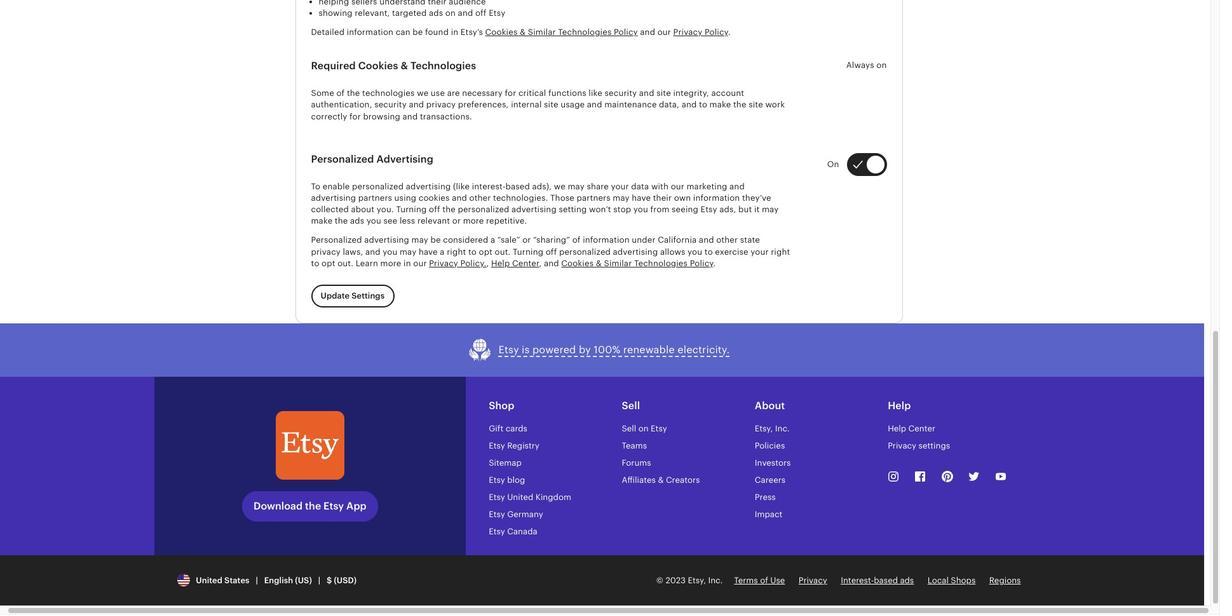 Task type: describe. For each thing, give the bounding box(es) containing it.
gift cards
[[489, 424, 527, 433]]

& down won't
[[596, 258, 602, 268]]

0 vertical spatial personalized
[[352, 182, 404, 191]]

0 vertical spatial out.
[[495, 247, 511, 256]]

other inside to enable personalized advertising (like interest-based ads), we may share your data with our marketing and advertising partners using cookies and other technologies. those partners may have their own information they've collected about you. turning off the personalized advertising setting won't stop you from seeing etsy ads, but it may make the ads you see less relevant or more repetitive.
[[469, 193, 491, 203]]

help for help
[[888, 400, 911, 412]]

electricity.
[[678, 344, 730, 356]]

local shops
[[928, 576, 976, 585]]

in inside personalized advertising may be considered a "sale" or "sharing" of information under california and other state privacy laws, and you may have a right to opt out. turning off personalized advertising allows you to exercise your right to opt out. learn more in our
[[404, 258, 411, 268]]

etsy down sitemap
[[489, 475, 505, 485]]

1 vertical spatial technologies
[[411, 60, 476, 72]]

and up etsy's
[[458, 9, 473, 18]]

terms
[[734, 576, 758, 585]]

have inside personalized advertising may be considered a "sale" or "sharing" of information under california and other state privacy laws, and you may have a right to opt out. turning off personalized advertising allows you to exercise your right to opt out. learn more in our
[[419, 247, 438, 256]]

off inside personalized advertising may be considered a "sale" or "sharing" of information under california and other state privacy laws, and you may have a right to opt out. turning off personalized advertising allows you to exercise your right to opt out. learn more in our
[[546, 247, 557, 256]]

make inside some of the technologies we use are necessary for critical functions like security and site integrity, account authentication, security and privacy preferences, internal site usage and maintenance data, and to make the site work correctly for browsing and transactions.
[[710, 100, 731, 110]]

etsy's
[[461, 27, 483, 37]]

usage
[[561, 100, 585, 110]]

state
[[740, 235, 760, 245]]

app
[[346, 500, 367, 512]]

registry
[[507, 441, 540, 451]]

maintenance
[[605, 100, 657, 110]]

shops
[[951, 576, 976, 585]]

0 horizontal spatial center
[[512, 258, 539, 268]]

but
[[739, 205, 752, 214]]

0 vertical spatial ads
[[429, 9, 443, 18]]

preferences,
[[458, 100, 509, 110]]

our inside personalized advertising may be considered a "sale" or "sharing" of information under california and other state privacy laws, and you may have a right to opt out. turning off personalized advertising allows you to exercise your right to opt out. learn more in our
[[413, 258, 427, 268]]

on for always on
[[877, 60, 887, 70]]

etsy blog
[[489, 475, 525, 485]]

targeted
[[392, 9, 427, 18]]

be for considered
[[431, 235, 441, 245]]

seeing
[[672, 205, 699, 214]]

local
[[928, 576, 949, 585]]

sell on etsy link
[[622, 424, 667, 433]]

advertising down 'under'
[[613, 247, 658, 256]]

germany
[[507, 510, 543, 519]]

can
[[396, 27, 410, 37]]

interest-based ads link
[[841, 576, 914, 585]]

100%
[[594, 344, 621, 356]]

personalized advertising may be considered a "sale" or "sharing" of information under california and other state privacy laws, and you may have a right to opt out. turning off personalized advertising allows you to exercise your right to opt out. learn more in our
[[311, 235, 790, 268]]

1 vertical spatial help center link
[[888, 424, 936, 433]]

it
[[754, 205, 760, 214]]

other inside personalized advertising may be considered a "sale" or "sharing" of information under california and other state privacy laws, and you may have a right to opt out. turning off personalized advertising allows you to exercise your right to opt out. learn more in our
[[716, 235, 738, 245]]

privacy up integrity,
[[673, 27, 703, 37]]

privacy for privacy policy. , help center , and cookies & similar technologies policy .
[[429, 258, 458, 268]]

and right browsing
[[403, 112, 418, 121]]

gift cards link
[[489, 424, 527, 433]]

our inside to enable personalized advertising (like interest-based ads), we may share your data with our marketing and advertising partners using cookies and other technologies. those partners may have their own information they've collected about you. turning off the personalized advertising setting won't stop you from seeing etsy ads, but it may make the ads you see less relevant or more repetitive.
[[671, 182, 684, 191]]

0 vertical spatial opt
[[479, 247, 493, 256]]

you right stop
[[634, 205, 648, 214]]

1 horizontal spatial personalized
[[458, 205, 509, 214]]

download the etsy app
[[254, 500, 367, 512]]

download the etsy app link
[[242, 491, 378, 522]]

sitemap
[[489, 458, 522, 468]]

the up authentication, at the left top of the page
[[347, 88, 360, 98]]

to up update settings button
[[311, 258, 319, 268]]

united states   |   english (us)   |   $ (usd)
[[192, 576, 357, 585]]

under
[[632, 235, 656, 245]]

sell for sell
[[622, 400, 640, 412]]

turning inside to enable personalized advertising (like interest-based ads), we may share your data with our marketing and advertising partners using cookies and other technologies. those partners may have their own information they've collected about you. turning off the personalized advertising setting won't stop you from seeing etsy ads, but it may make the ads you see less relevant or more repetitive.
[[396, 205, 427, 214]]

0 horizontal spatial security
[[374, 100, 407, 110]]

privacy for privacy settings
[[888, 441, 917, 451]]

1 vertical spatial cookies & similar technologies policy link
[[561, 258, 713, 268]]

0 horizontal spatial .
[[713, 258, 716, 268]]

be for found
[[413, 27, 423, 37]]

the down account
[[733, 100, 747, 110]]

etsy united kingdom link
[[489, 493, 571, 502]]

0 vertical spatial etsy,
[[755, 424, 773, 433]]

similar for and
[[604, 258, 632, 268]]

and down like on the left
[[587, 100, 602, 110]]

etsy, inc. link
[[755, 424, 790, 433]]

0 horizontal spatial inc.
[[708, 576, 723, 585]]

always on
[[846, 60, 887, 70]]

cookies for information
[[485, 27, 518, 37]]

kingdom
[[536, 493, 571, 502]]

0 vertical spatial help center link
[[491, 258, 539, 268]]

work
[[765, 100, 785, 110]]

the down cookies
[[443, 205, 456, 214]]

privacy settings
[[888, 441, 950, 451]]

2 right from the left
[[771, 247, 790, 256]]

2 horizontal spatial site
[[749, 100, 763, 110]]

necessary
[[462, 88, 503, 98]]

0 horizontal spatial out.
[[338, 258, 353, 268]]

have inside to enable personalized advertising (like interest-based ads), we may share your data with our marketing and advertising partners using cookies and other technologies. those partners may have their own information they've collected about you. turning off the personalized advertising setting won't stop you from seeing etsy ads, but it may make the ads you see less relevant or more repetitive.
[[632, 193, 651, 203]]

0 vertical spatial information
[[347, 27, 394, 37]]

always
[[846, 60, 874, 70]]

2 horizontal spatial ads
[[900, 576, 914, 585]]

about
[[351, 205, 374, 214]]

privacy link
[[799, 576, 827, 585]]

learn
[[356, 258, 378, 268]]

0 horizontal spatial a
[[440, 247, 445, 256]]

relevant
[[418, 216, 450, 226]]

you.
[[377, 205, 394, 214]]

help for help center
[[888, 424, 906, 433]]

the right download
[[305, 500, 321, 512]]

etsy inside to enable personalized advertising (like interest-based ads), we may share your data with our marketing and advertising partners using cookies and other technologies. those partners may have their own information they've collected about you. turning off the personalized advertising setting won't stop you from seeing etsy ads, but it may make the ads you see less relevant or more repetitive.
[[701, 205, 717, 214]]

detailed information can be found in etsy's cookies & similar technologies policy and our privacy policy .
[[311, 27, 731, 37]]

on
[[827, 159, 839, 169]]

is
[[522, 344, 530, 356]]

detailed
[[311, 27, 345, 37]]

information inside personalized advertising may be considered a "sale" or "sharing" of information under california and other state privacy laws, and you may have a right to opt out. turning off personalized advertising allows you to exercise your right to opt out. learn more in our
[[583, 235, 630, 245]]

etsy left the canada
[[489, 527, 505, 536]]

and down technologies
[[409, 100, 424, 110]]

0 vertical spatial inc.
[[775, 424, 790, 433]]

and down (like
[[452, 193, 467, 203]]

2 partners from the left
[[577, 193, 611, 203]]

regions
[[989, 576, 1021, 585]]

advertising down enable
[[311, 193, 356, 203]]

technologies for and
[[634, 258, 688, 268]]

states
[[224, 576, 250, 585]]

creators
[[666, 475, 700, 485]]

etsy down etsy blog
[[489, 493, 505, 502]]

of for terms
[[760, 576, 768, 585]]

those
[[550, 193, 575, 203]]

0 vertical spatial a
[[491, 235, 495, 245]]

terms of use link
[[734, 576, 785, 585]]

sell for sell on etsy
[[622, 424, 636, 433]]

technologies.
[[493, 193, 548, 203]]

interest-
[[472, 182, 506, 191]]

data
[[631, 182, 649, 191]]

policy for .
[[690, 258, 713, 268]]

stop
[[614, 205, 631, 214]]

help center
[[888, 424, 936, 433]]

technologies for etsy's
[[558, 27, 612, 37]]

the down "collected"
[[335, 216, 348, 226]]

advertising down see at top left
[[364, 235, 409, 245]]

browsing
[[363, 112, 400, 121]]

data,
[[659, 100, 679, 110]]

terms of use
[[734, 576, 785, 585]]

"sharing"
[[533, 235, 570, 245]]

with
[[651, 182, 669, 191]]

$
[[327, 576, 332, 585]]

cookies
[[419, 193, 450, 203]]

1 right from the left
[[447, 247, 466, 256]]

etsy blog link
[[489, 475, 525, 485]]

©
[[656, 576, 664, 585]]

found
[[425, 27, 449, 37]]

privacy for privacy
[[799, 576, 827, 585]]

policy for and
[[614, 27, 638, 37]]

are
[[447, 88, 460, 98]]

using
[[394, 193, 416, 203]]

& left creators
[[658, 475, 664, 485]]

on for sell on etsy
[[639, 424, 649, 433]]

correctly
[[311, 112, 347, 121]]

or inside personalized advertising may be considered a "sale" or "sharing" of information under california and other state privacy laws, and you may have a right to opt out. turning off personalized advertising allows you to exercise your right to opt out. learn more in our
[[523, 235, 531, 245]]

teams
[[622, 441, 647, 451]]

your inside to enable personalized advertising (like interest-based ads), we may share your data with our marketing and advertising partners using cookies and other technologies. those partners may have their own information they've collected about you. turning off the personalized advertising setting won't stop you from seeing etsy ads, but it may make the ads you see less relevant or more repetitive.
[[611, 182, 629, 191]]

& up technologies
[[401, 60, 408, 72]]

more inside to enable personalized advertising (like interest-based ads), we may share your data with our marketing and advertising partners using cookies and other technologies. those partners may have their own information they've collected about you. turning off the personalized advertising setting won't stop you from seeing etsy ads, but it may make the ads you see less relevant or more repetitive.
[[463, 216, 484, 226]]

relevant,
[[355, 9, 390, 18]]

ads,
[[720, 205, 736, 214]]

investors link
[[755, 458, 791, 468]]

careers
[[755, 475, 786, 485]]

of inside personalized advertising may be considered a "sale" or "sharing" of information under california and other state privacy laws, and you may have a right to opt out. turning off personalized advertising allows you to exercise your right to opt out. learn more in our
[[572, 235, 581, 245]]

0 vertical spatial off
[[475, 9, 487, 18]]

us image
[[177, 574, 190, 587]]

you down see at top left
[[383, 247, 397, 256]]

0 horizontal spatial united
[[196, 576, 222, 585]]

advertising up cookies
[[406, 182, 451, 191]]

see
[[384, 216, 397, 226]]

you down the california at right top
[[688, 247, 702, 256]]

1 horizontal spatial center
[[909, 424, 936, 433]]

and left privacy policy link
[[640, 27, 655, 37]]

0 vertical spatial for
[[505, 88, 516, 98]]

of for some
[[336, 88, 345, 98]]

and right the california at right top
[[699, 235, 714, 245]]

transactions.
[[420, 112, 472, 121]]



Task type: locate. For each thing, give the bounding box(es) containing it.
use
[[770, 576, 785, 585]]

etsy germany link
[[489, 510, 543, 519]]

similar for etsy's
[[528, 27, 556, 37]]

collected
[[311, 205, 349, 214]]

0 horizontal spatial turning
[[396, 205, 427, 214]]

be right can
[[413, 27, 423, 37]]

etsy up detailed information can be found in etsy's cookies & similar technologies policy and our privacy policy .
[[489, 9, 505, 18]]

we inside to enable personalized advertising (like interest-based ads), we may share your data with our marketing and advertising partners using cookies and other technologies. those partners may have their own information they've collected about you. turning off the personalized advertising setting won't stop you from seeing etsy ads, but it may make the ads you see less relevant or more repetitive.
[[554, 182, 566, 191]]

1 vertical spatial ads
[[350, 216, 364, 226]]

by
[[579, 344, 591, 356]]

1 vertical spatial united
[[196, 576, 222, 585]]

interest-
[[841, 576, 874, 585]]

1 horizontal spatial based
[[874, 576, 898, 585]]

center down "sale"
[[512, 258, 539, 268]]

1 horizontal spatial technologies
[[558, 27, 612, 37]]

1 vertical spatial similar
[[604, 258, 632, 268]]

settings
[[919, 441, 950, 451]]

1 horizontal spatial privacy
[[426, 100, 456, 110]]

center
[[512, 258, 539, 268], [909, 424, 936, 433]]

privacy down use
[[426, 100, 456, 110]]

other down interest-
[[469, 193, 491, 203]]

site up data, on the top of the page
[[657, 88, 671, 98]]

ads inside to enable personalized advertising (like interest-based ads), we may share your data with our marketing and advertising partners using cookies and other technologies. those partners may have their own information they've collected about you. turning off the personalized advertising setting won't stop you from seeing etsy ads, but it may make the ads you see less relevant or more repetitive.
[[350, 216, 364, 226]]

inc.
[[775, 424, 790, 433], [708, 576, 723, 585]]

setting
[[559, 205, 587, 214]]

1 horizontal spatial we
[[554, 182, 566, 191]]

2 vertical spatial personalized
[[559, 247, 611, 256]]

1 horizontal spatial cookies
[[485, 27, 518, 37]]

personalized up enable
[[311, 153, 374, 165]]

we
[[417, 88, 429, 98], [554, 182, 566, 191]]

internal
[[511, 100, 542, 110]]

1 sell from the top
[[622, 400, 640, 412]]

0 horizontal spatial |
[[256, 576, 258, 585]]

0 horizontal spatial more
[[380, 258, 401, 268]]

help
[[491, 258, 510, 268], [888, 400, 911, 412], [888, 424, 906, 433]]

and down integrity,
[[682, 100, 697, 110]]

off inside to enable personalized advertising (like interest-based ads), we may share your data with our marketing and advertising partners using cookies and other technologies. those partners may have their own information they've collected about you. turning off the personalized advertising setting won't stop you from seeing etsy ads, but it may make the ads you see less relevant or more repetitive.
[[429, 205, 440, 214]]

make down account
[[710, 100, 731, 110]]

1 vertical spatial inc.
[[708, 576, 723, 585]]

. down exercise
[[713, 258, 716, 268]]

won't
[[589, 205, 611, 214]]

personalized down interest-
[[458, 205, 509, 214]]

privacy inside some of the technologies we use are necessary for critical functions like security and site integrity, account authentication, security and privacy preferences, internal site usage and maintenance data, and to make the site work correctly for browsing and transactions.
[[426, 100, 456, 110]]

download
[[254, 500, 303, 512]]

, down "sharing"
[[539, 258, 542, 268]]

your inside personalized advertising may be considered a "sale" or "sharing" of information under california and other state privacy laws, and you may have a right to opt out. turning off personalized advertising allows you to exercise your right to opt out. learn more in our
[[751, 247, 769, 256]]

2 | from the left
[[318, 576, 320, 585]]

to inside some of the technologies we use are necessary for critical functions like security and site integrity, account authentication, security and privacy preferences, internal site usage and maintenance data, and to make the site work correctly for browsing and transactions.
[[699, 100, 707, 110]]

local shops link
[[928, 576, 976, 585]]

personalized up laws,
[[311, 235, 362, 245]]

make inside to enable personalized advertising (like interest-based ads), we may share your data with our marketing and advertising partners using cookies and other technologies. those partners may have their own information they've collected about you. turning off the personalized advertising setting won't stop you from seeing etsy ads, but it may make the ads you see less relevant or more repetitive.
[[311, 216, 333, 226]]

0 vertical spatial on
[[445, 9, 456, 18]]

ads down about at the top left of the page
[[350, 216, 364, 226]]

1 horizontal spatial ,
[[539, 258, 542, 268]]

site left work
[[749, 100, 763, 110]]

ads left local
[[900, 576, 914, 585]]

0 vertical spatial help
[[491, 258, 510, 268]]

1 vertical spatial we
[[554, 182, 566, 191]]

like
[[589, 88, 602, 98]]

etsy inside button
[[499, 344, 519, 356]]

1 vertical spatial sell
[[622, 424, 636, 433]]

advertising
[[377, 153, 433, 165]]

0 vertical spatial security
[[605, 88, 637, 98]]

personalized for personalized advertising
[[311, 153, 374, 165]]

more up considered
[[463, 216, 484, 226]]

cookies down "sharing"
[[561, 258, 594, 268]]

etsy, inc.
[[755, 424, 790, 433]]

0 vertical spatial be
[[413, 27, 423, 37]]

personalized advertising
[[311, 153, 433, 165]]

of inside some of the technologies we use are necessary for critical functions like security and site integrity, account authentication, security and privacy preferences, internal site usage and maintenance data, and to make the site work correctly for browsing and transactions.
[[336, 88, 345, 98]]

off down "sharing"
[[546, 247, 557, 256]]

forums link
[[622, 458, 651, 468]]

partners down share
[[577, 193, 611, 203]]

integrity,
[[673, 88, 709, 98]]

advertising down technologies.
[[512, 205, 557, 214]]

considered
[[443, 235, 488, 245]]

etsy registry link
[[489, 441, 540, 451]]

press
[[755, 493, 776, 502]]

more right learn
[[380, 258, 401, 268]]

of left use
[[760, 576, 768, 585]]

security
[[605, 88, 637, 98], [374, 100, 407, 110]]

1 vertical spatial personalized
[[458, 205, 509, 214]]

california
[[658, 235, 697, 245]]

help up help center
[[888, 400, 911, 412]]

personalized inside personalized advertising may be considered a "sale" or "sharing" of information under california and other state privacy laws, and you may have a right to opt out. turning off personalized advertising allows you to exercise your right to opt out. learn more in our
[[559, 247, 611, 256]]

2 vertical spatial ads
[[900, 576, 914, 585]]

for
[[505, 88, 516, 98], [350, 112, 361, 121]]

0 vertical spatial united
[[507, 493, 533, 502]]

1 horizontal spatial inc.
[[775, 424, 790, 433]]

1 vertical spatial information
[[693, 193, 740, 203]]

about
[[755, 400, 785, 412]]

1 horizontal spatial .
[[728, 27, 731, 37]]

0 horizontal spatial similar
[[528, 27, 556, 37]]

technologies up like on the left
[[558, 27, 612, 37]]

more inside personalized advertising may be considered a "sale" or "sharing" of information under california and other state privacy laws, and you may have a right to opt out. turning off personalized advertising allows you to exercise your right to opt out. learn more in our
[[380, 258, 401, 268]]

1 , from the left
[[486, 258, 489, 268]]

help up the privacy settings link
[[888, 424, 906, 433]]

1 personalized from the top
[[311, 153, 374, 165]]

& right etsy's
[[520, 27, 526, 37]]

turning down "sale"
[[513, 247, 544, 256]]

1 horizontal spatial united
[[507, 493, 533, 502]]

0 vertical spatial more
[[463, 216, 484, 226]]

0 vertical spatial in
[[451, 27, 458, 37]]

"sale"
[[498, 235, 520, 245]]

0 horizontal spatial of
[[336, 88, 345, 98]]

1 vertical spatial other
[[716, 235, 738, 245]]

2 horizontal spatial cookies
[[561, 258, 594, 268]]

1 vertical spatial or
[[523, 235, 531, 245]]

1 horizontal spatial a
[[491, 235, 495, 245]]

based inside to enable personalized advertising (like interest-based ads), we may share your data with our marketing and advertising partners using cookies and other technologies. those partners may have their own information they've collected about you. turning off the personalized advertising setting won't stop you from seeing etsy ads, but it may make the ads you see less relevant or more repetitive.
[[506, 182, 530, 191]]

similar
[[528, 27, 556, 37], [604, 258, 632, 268]]

off up etsy's
[[475, 9, 487, 18]]

or right "sale"
[[523, 235, 531, 245]]

sell up the sell on etsy
[[622, 400, 640, 412]]

our
[[658, 27, 671, 37], [671, 182, 684, 191], [413, 258, 427, 268]]

cookies for policy.
[[561, 258, 594, 268]]

critical
[[519, 88, 546, 98]]

2023
[[666, 576, 686, 585]]

united
[[507, 493, 533, 502], [196, 576, 222, 585]]

1 vertical spatial help
[[888, 400, 911, 412]]

opt up update
[[322, 258, 335, 268]]

2 vertical spatial information
[[583, 235, 630, 245]]

information
[[347, 27, 394, 37], [693, 193, 740, 203], [583, 235, 630, 245]]

and up they've
[[730, 182, 745, 191]]

make
[[710, 100, 731, 110], [311, 216, 333, 226]]

0 vertical spatial turning
[[396, 205, 427, 214]]

site down functions at left top
[[544, 100, 559, 110]]

0 horizontal spatial based
[[506, 182, 530, 191]]

be inside personalized advertising may be considered a "sale" or "sharing" of information under california and other state privacy laws, and you may have a right to opt out. turning off personalized advertising allows you to exercise your right to opt out. learn more in our
[[431, 235, 441, 245]]

privacy right use
[[799, 576, 827, 585]]

0 vertical spatial cookies & similar technologies policy link
[[485, 27, 638, 37]]

1 vertical spatial personalized
[[311, 235, 362, 245]]

to down integrity,
[[699, 100, 707, 110]]

(usd)
[[334, 576, 357, 585]]

personalized for personalized advertising may be considered a "sale" or "sharing" of information under california and other state privacy laws, and you may have a right to opt out. turning off personalized advertising allows you to exercise your right to opt out. learn more in our
[[311, 235, 362, 245]]

powered
[[533, 344, 576, 356]]

and up maintenance
[[639, 88, 654, 98]]

update settings button
[[311, 285, 394, 308]]

0 horizontal spatial opt
[[322, 258, 335, 268]]

personalized up privacy policy. , help center , and cookies & similar technologies policy .
[[559, 247, 611, 256]]

press link
[[755, 493, 776, 502]]

0 horizontal spatial partners
[[358, 193, 392, 203]]

may
[[568, 182, 585, 191], [613, 193, 630, 203], [762, 205, 779, 214], [412, 235, 428, 245], [400, 247, 417, 256]]

cookies & similar technologies policy link down 'under'
[[561, 258, 713, 268]]

1 | from the left
[[256, 576, 258, 585]]

united right 'us' icon
[[196, 576, 222, 585]]

right
[[447, 247, 466, 256], [771, 247, 790, 256]]

© 2023 etsy, inc.
[[656, 576, 723, 585]]

etsy left is
[[499, 344, 519, 356]]

technologies
[[362, 88, 415, 98]]

technologies
[[558, 27, 612, 37], [411, 60, 476, 72], [634, 258, 688, 268]]

1 horizontal spatial similar
[[604, 258, 632, 268]]

privacy left policy.
[[429, 258, 458, 268]]

2 vertical spatial technologies
[[634, 258, 688, 268]]

| left $
[[318, 576, 320, 585]]

or inside to enable personalized advertising (like interest-based ads), we may share your data with our marketing and advertising partners using cookies and other technologies. those partners may have their own information they've collected about you. turning off the personalized advertising setting won't stop you from seeing etsy ads, but it may make the ads you see less relevant or more repetitive.
[[452, 216, 461, 226]]

be down relevant
[[431, 235, 441, 245]]

etsy germany
[[489, 510, 543, 519]]

1 horizontal spatial or
[[523, 235, 531, 245]]

. up account
[[728, 27, 731, 37]]

privacy settings link
[[888, 441, 950, 451]]

policy.
[[461, 258, 486, 268]]

0 vertical spatial make
[[710, 100, 731, 110]]

0 vertical spatial based
[[506, 182, 530, 191]]

similar up 'critical'
[[528, 27, 556, 37]]

1 horizontal spatial your
[[751, 247, 769, 256]]

impact link
[[755, 510, 783, 519]]

policies
[[755, 441, 785, 451]]

1 horizontal spatial information
[[583, 235, 630, 245]]

0 horizontal spatial cookies
[[358, 60, 398, 72]]

and down "sharing"
[[544, 258, 559, 268]]

etsy canada
[[489, 527, 537, 536]]

0 vertical spatial center
[[512, 258, 539, 268]]

0 horizontal spatial right
[[447, 247, 466, 256]]

1 vertical spatial etsy,
[[688, 576, 706, 585]]

our up own
[[671, 182, 684, 191]]

on up the teams link
[[639, 424, 649, 433]]

exercise
[[715, 247, 749, 256]]

2 , from the left
[[539, 258, 542, 268]]

etsy, up policies
[[755, 424, 773, 433]]

affiliates & creators link
[[622, 475, 700, 485]]

information down won't
[[583, 235, 630, 245]]

1 horizontal spatial site
[[657, 88, 671, 98]]

a
[[491, 235, 495, 245], [440, 247, 445, 256]]

etsy, right 2023
[[688, 576, 706, 585]]

1 vertical spatial a
[[440, 247, 445, 256]]

other up exercise
[[716, 235, 738, 245]]

repetitive.
[[486, 216, 527, 226]]

update settings
[[321, 291, 385, 301]]

information down marketing
[[693, 193, 740, 203]]

1 horizontal spatial security
[[605, 88, 637, 98]]

right right exercise
[[771, 247, 790, 256]]

ads up found
[[429, 9, 443, 18]]

1 horizontal spatial off
[[475, 9, 487, 18]]

1 horizontal spatial right
[[771, 247, 790, 256]]

similar down 'under'
[[604, 258, 632, 268]]

we up those
[[554, 182, 566, 191]]

1 partners from the left
[[358, 193, 392, 203]]

a up "privacy policy." link
[[440, 247, 445, 256]]

functions
[[549, 88, 586, 98]]

etsy up forums
[[651, 424, 667, 433]]

2 vertical spatial cookies
[[561, 258, 594, 268]]

0 vertical spatial other
[[469, 193, 491, 203]]

1 vertical spatial for
[[350, 112, 361, 121]]

privacy
[[426, 100, 456, 110], [311, 247, 341, 256]]

1 vertical spatial privacy
[[311, 247, 341, 256]]

your
[[611, 182, 629, 191], [751, 247, 769, 256]]

0 vertical spatial similar
[[528, 27, 556, 37]]

or
[[452, 216, 461, 226], [523, 235, 531, 245]]

make down "collected"
[[311, 216, 333, 226]]

ads
[[429, 9, 443, 18], [350, 216, 364, 226], [900, 576, 914, 585]]

off down cookies
[[429, 205, 440, 214]]

personalized inside personalized advertising may be considered a "sale" or "sharing" of information under california and other state privacy laws, and you may have a right to opt out. turning off personalized advertising allows you to exercise your right to opt out. learn more in our
[[311, 235, 362, 245]]

0 horizontal spatial ,
[[486, 258, 489, 268]]

we inside some of the technologies we use are necessary for critical functions like security and site integrity, account authentication, security and privacy preferences, internal site usage and maintenance data, and to make the site work correctly for browsing and transactions.
[[417, 88, 429, 98]]

2 personalized from the top
[[311, 235, 362, 245]]

of up authentication, at the left top of the page
[[336, 88, 345, 98]]

2 horizontal spatial off
[[546, 247, 557, 256]]

technologies up use
[[411, 60, 476, 72]]

privacy policy link
[[673, 27, 728, 37]]

1 horizontal spatial out.
[[495, 247, 511, 256]]

(like
[[453, 182, 470, 191]]

1 vertical spatial of
[[572, 235, 581, 245]]

to up policy.
[[468, 247, 477, 256]]

some of the technologies we use are necessary for critical functions like security and site integrity, account authentication, security and privacy preferences, internal site usage and maintenance data, and to make the site work correctly for browsing and transactions.
[[311, 88, 785, 121]]

based up technologies.
[[506, 182, 530, 191]]

0 vertical spatial privacy
[[426, 100, 456, 110]]

privacy inside personalized advertising may be considered a "sale" or "sharing" of information under california and other state privacy laws, and you may have a right to opt out. turning off personalized advertising allows you to exercise your right to opt out. learn more in our
[[311, 247, 341, 256]]

on right always
[[877, 60, 887, 70]]

partners
[[358, 193, 392, 203], [577, 193, 611, 203]]

0 vertical spatial have
[[632, 193, 651, 203]]

1 vertical spatial center
[[909, 424, 936, 433]]

sitemap link
[[489, 458, 522, 468]]

or up considered
[[452, 216, 461, 226]]

and up learn
[[365, 247, 381, 256]]

security up maintenance
[[605, 88, 637, 98]]

etsy up etsy canada link
[[489, 510, 505, 519]]

inc. up policies
[[775, 424, 790, 433]]

out. down laws,
[[338, 258, 353, 268]]

1 horizontal spatial help center link
[[888, 424, 936, 433]]

shop
[[489, 400, 515, 412]]

out.
[[495, 247, 511, 256], [338, 258, 353, 268]]

1 vertical spatial out.
[[338, 258, 353, 268]]

the
[[347, 88, 360, 98], [733, 100, 747, 110], [443, 205, 456, 214], [335, 216, 348, 226], [305, 500, 321, 512]]

site
[[657, 88, 671, 98], [544, 100, 559, 110], [749, 100, 763, 110]]

0 horizontal spatial make
[[311, 216, 333, 226]]

1 vertical spatial cookies
[[358, 60, 398, 72]]

0 horizontal spatial off
[[429, 205, 440, 214]]

&
[[520, 27, 526, 37], [401, 60, 408, 72], [596, 258, 602, 268], [658, 475, 664, 485]]

0 horizontal spatial for
[[350, 112, 361, 121]]

based left local
[[874, 576, 898, 585]]

etsy is powered by 100% renewable electricity.
[[499, 344, 730, 356]]

1 horizontal spatial for
[[505, 88, 516, 98]]

showing relevant, targeted ads on and off etsy
[[319, 9, 505, 18]]

0 horizontal spatial technologies
[[411, 60, 476, 72]]

privacy
[[673, 27, 703, 37], [429, 258, 458, 268], [888, 441, 917, 451], [799, 576, 827, 585]]

united down blog
[[507, 493, 533, 502]]

etsy left ads,
[[701, 205, 717, 214]]

affiliates
[[622, 475, 656, 485]]

required cookies & technologies
[[311, 60, 476, 72]]

we left use
[[417, 88, 429, 98]]

own
[[674, 193, 691, 203]]

1 horizontal spatial ads
[[429, 9, 443, 18]]

center up the privacy settings link
[[909, 424, 936, 433]]

1 horizontal spatial partners
[[577, 193, 611, 203]]

privacy down help center
[[888, 441, 917, 451]]

cookies & similar technologies policy link up functions at left top
[[485, 27, 638, 37]]

in right learn
[[404, 258, 411, 268]]

etsy down gift
[[489, 441, 505, 451]]

2 sell from the top
[[622, 424, 636, 433]]

turning inside personalized advertising may be considered a "sale" or "sharing" of information under california and other state privacy laws, and you may have a right to opt out. turning off personalized advertising allows you to exercise your right to opt out. learn more in our
[[513, 247, 544, 256]]

etsy left the "app"
[[324, 500, 344, 512]]

0 vertical spatial our
[[658, 27, 671, 37]]

0 horizontal spatial site
[[544, 100, 559, 110]]

1 horizontal spatial more
[[463, 216, 484, 226]]

your left data
[[611, 182, 629, 191]]

1 vertical spatial on
[[877, 60, 887, 70]]

out. down "sale"
[[495, 247, 511, 256]]

you down about at the top left of the page
[[367, 216, 381, 226]]

to left exercise
[[705, 247, 713, 256]]

for up internal on the left top of page
[[505, 88, 516, 98]]

from
[[651, 205, 670, 214]]

2 vertical spatial of
[[760, 576, 768, 585]]

cookies right etsy's
[[485, 27, 518, 37]]

information inside to enable personalized advertising (like interest-based ads), we may share your data with our marketing and advertising partners using cookies and other technologies. those partners may have their own information they've collected about you. turning off the personalized advertising setting won't stop you from seeing etsy ads, but it may make the ads you see less relevant or more repetitive.
[[693, 193, 740, 203]]

0 vertical spatial sell
[[622, 400, 640, 412]]

etsy
[[489, 9, 505, 18], [701, 205, 717, 214], [499, 344, 519, 356], [651, 424, 667, 433], [489, 441, 505, 451], [489, 475, 505, 485], [489, 493, 505, 502], [324, 500, 344, 512], [489, 510, 505, 519], [489, 527, 505, 536]]



Task type: vqa. For each thing, say whether or not it's contained in the screenshot.
etsy is powered by 100% renewable electricity.
yes



